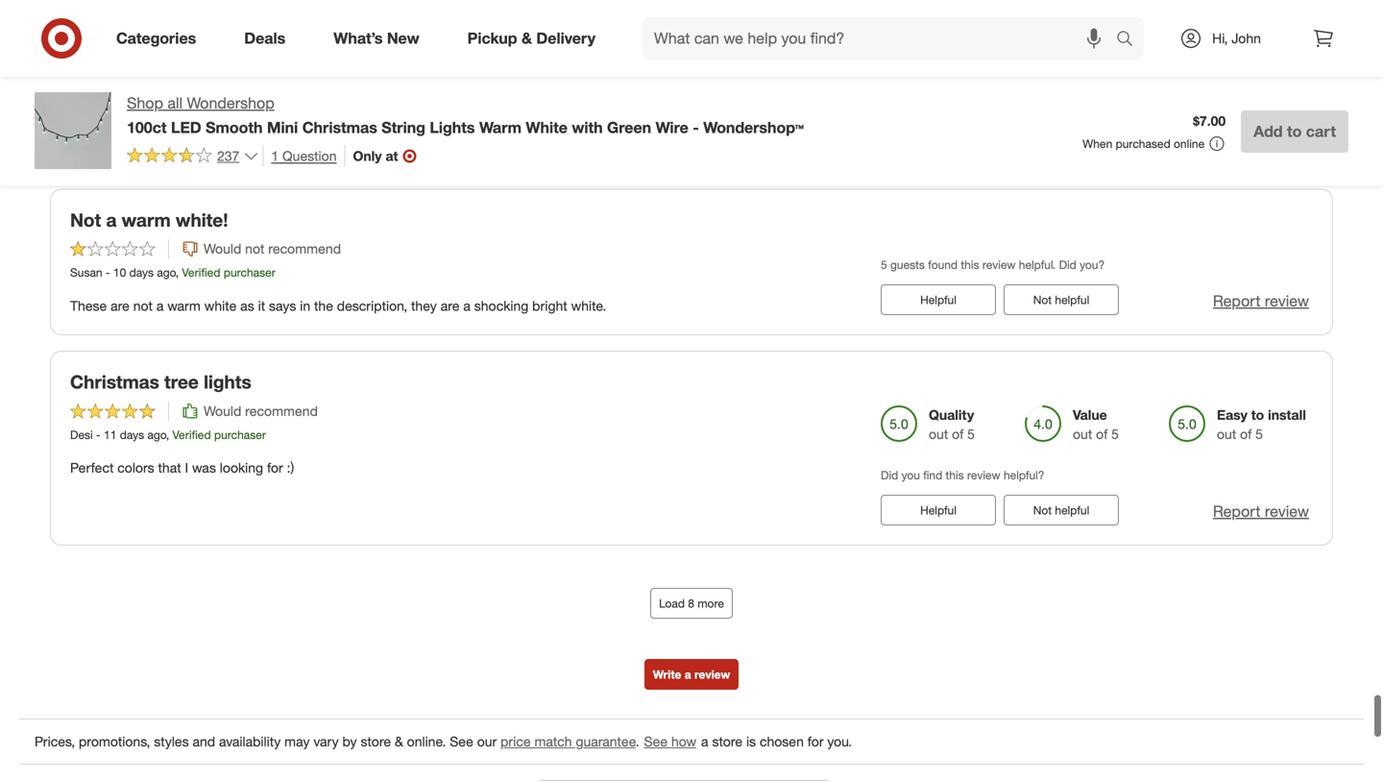 Task type: describe. For each thing, give the bounding box(es) containing it.
will
[[309, 120, 328, 136]]

0 vertical spatial recommend
[[268, 240, 341, 257]]

load 8 more
[[659, 596, 725, 611]]

0 vertical spatial days
[[375, 60, 405, 77]]

the
[[314, 297, 333, 314]]

white
[[204, 297, 237, 314]]

1 store from the left
[[361, 733, 391, 750]]

pickup & delivery link
[[451, 17, 620, 60]]

1 reply from customer service team - 8 days ago
[[120, 60, 433, 77]]

white
[[526, 118, 568, 137]]

helpful for out of 5
[[1056, 503, 1090, 518]]

pickup & delivery
[[468, 29, 596, 48]]

855-
[[606, 100, 633, 117]]

did you find this review helpful?
[[881, 468, 1045, 482]]

1 vertical spatial recommend
[[245, 403, 318, 419]]

by
[[343, 733, 357, 750]]

0 vertical spatial not
[[245, 240, 265, 257]]

promotions,
[[79, 733, 150, 750]]

1 helpful from the top
[[1056, 131, 1090, 145]]

report for would not recommend
[[1214, 292, 1261, 311]]

perfect
[[70, 459, 114, 476]]

not helpful button for would not recommend
[[1004, 285, 1120, 315]]

desi
[[70, 428, 93, 442]]

having
[[286, 100, 326, 117]]

report review button for would not recommend
[[1214, 290, 1310, 312]]

a right how
[[702, 733, 709, 750]]

1 vertical spatial did
[[881, 468, 899, 482]]

would recommend
[[204, 403, 318, 419]]

quality out of 5
[[929, 406, 975, 443]]

11
[[104, 428, 117, 442]]

susan
[[70, 265, 102, 280]]

what's new link
[[317, 17, 444, 60]]

what's new
[[334, 29, 420, 48]]

:)
[[287, 459, 294, 476]]

write a review
[[653, 668, 731, 682]]

more
[[698, 596, 725, 611]]

availability
[[219, 733, 281, 750]]

prices, promotions, styles and availability may vary by store & online. see our price match guarantee . see how a store is chosen for you.
[[35, 733, 852, 750]]

match
[[535, 733, 572, 750]]

all
[[168, 94, 183, 112]]

237 link
[[127, 145, 259, 168]]

, for lights
[[166, 428, 169, 442]]

0 vertical spatial 8
[[364, 60, 371, 77]]

out inside easy to install out of 5
[[1218, 426, 1237, 443]]

christmas tree lights
[[70, 371, 251, 393]]

of for quality
[[952, 426, 964, 443]]

237
[[217, 147, 240, 164]]

0 horizontal spatial not
[[133, 297, 153, 314]]

1 question link
[[263, 145, 337, 167]]

1 report review from the top
[[1214, 130, 1310, 148]]

that inside we are sorry to hear that you are having issues with this product. please contact us at 855-995-6598 or cs@seasonalspecialties.com and we will be happy to help.
[[211, 100, 235, 117]]

value out of 5
[[1073, 406, 1119, 443]]

1 vertical spatial that
[[158, 459, 181, 476]]

, for warm
[[176, 265, 179, 280]]

would not recommend
[[204, 240, 341, 257]]

it
[[258, 297, 265, 314]]

looking
[[220, 459, 263, 476]]

1 for 1 reply from customer service team - 8 days ago
[[120, 60, 128, 77]]

purchased
[[1116, 136, 1171, 151]]

we are sorry to hear that you are having issues with this product. please contact us at 855-995-6598 or cs@seasonalspecialties.com and we will be happy to help.
[[86, 100, 707, 136]]

.
[[636, 733, 640, 750]]

0 horizontal spatial &
[[395, 733, 403, 750]]

add to cart button
[[1242, 110, 1349, 153]]

vary
[[314, 733, 339, 750]]

helpful for would not recommend
[[1056, 293, 1090, 307]]

led
[[171, 118, 201, 137]]

as
[[240, 297, 254, 314]]

customer
[[200, 60, 263, 77]]

verified for warm
[[182, 265, 221, 280]]

of for value
[[1097, 426, 1108, 443]]

and inside we are sorry to hear that you are having issues with this product. please contact us at 855-995-6598 or cs@seasonalspecialties.com and we will be happy to help.
[[262, 120, 284, 136]]

you.
[[828, 733, 852, 750]]

1 question
[[271, 147, 337, 164]]

helpful for out of 5
[[921, 503, 957, 518]]

a up 10
[[106, 209, 117, 231]]

product.
[[425, 100, 476, 117]]

sorry
[[131, 100, 162, 117]]

a left shocking
[[464, 297, 471, 314]]

1 not helpful button from the top
[[1004, 122, 1120, 153]]

5 inside quality out of 5
[[968, 426, 975, 443]]

styles
[[154, 733, 189, 750]]

not for not helpful button associated with out of 5
[[1034, 503, 1052, 518]]

1 vertical spatial warm
[[167, 297, 201, 314]]

delivery
[[537, 29, 596, 48]]

chosen
[[760, 733, 804, 750]]

report review for would not recommend
[[1214, 292, 1310, 311]]

not a warm white!
[[70, 209, 228, 231]]

see how button
[[643, 731, 698, 753]]

load
[[659, 596, 685, 611]]

100ct
[[127, 118, 167, 137]]

categories
[[116, 29, 196, 48]]

easy
[[1218, 406, 1248, 423]]

found
[[929, 258, 958, 272]]

issues
[[330, 100, 368, 117]]

helpful button for out of 5
[[881, 495, 997, 526]]

white!
[[176, 209, 228, 231]]

are right the "these"
[[111, 297, 130, 314]]

be
[[332, 120, 347, 136]]

is
[[747, 733, 756, 750]]

when purchased online
[[1083, 136, 1205, 151]]

prices,
[[35, 733, 75, 750]]

shop
[[127, 94, 163, 112]]

shocking
[[474, 297, 529, 314]]

helpful button for would not recommend
[[881, 285, 997, 315]]

0 horizontal spatial christmas
[[70, 371, 159, 393]]

hi,
[[1213, 30, 1229, 47]]

perfect colors that i was looking for :)
[[70, 459, 294, 476]]

0 vertical spatial for
[[267, 459, 283, 476]]

easy to install out of 5
[[1218, 406, 1307, 443]]

helpful.
[[1019, 258, 1056, 272]]

purchaser for christmas tree lights
[[214, 428, 266, 442]]

2 see from the left
[[644, 733, 668, 750]]

1 vertical spatial for
[[808, 733, 824, 750]]

may
[[285, 733, 310, 750]]

from
[[167, 60, 196, 77]]

guests
[[891, 258, 925, 272]]

mini
[[267, 118, 298, 137]]

0 horizontal spatial at
[[386, 147, 398, 164]]

you inside we are sorry to hear that you are having issues with this product. please contact us at 855-995-6598 or cs@seasonalspecialties.com and we will be happy to help.
[[238, 100, 260, 117]]

this for out of 5
[[946, 468, 965, 482]]

write
[[653, 668, 682, 682]]

team
[[318, 60, 351, 77]]

are right we
[[108, 100, 127, 117]]

10
[[113, 265, 126, 280]]

5 guests found this review helpful. did you?
[[881, 258, 1105, 272]]

1 not helpful from the top
[[1034, 131, 1090, 145]]

quality
[[929, 406, 975, 423]]

0 vertical spatial did
[[1060, 258, 1077, 272]]



Task type: locate. For each thing, give the bounding box(es) containing it.
at right us
[[591, 100, 602, 117]]

recommend up :)
[[245, 403, 318, 419]]

1 horizontal spatial for
[[808, 733, 824, 750]]

install
[[1269, 406, 1307, 423]]

did left you?
[[1060, 258, 1077, 272]]

would for christmas tree lights
[[204, 403, 241, 419]]

new
[[387, 29, 420, 48]]

are right they
[[441, 297, 460, 314]]

1 horizontal spatial with
[[572, 118, 603, 137]]

2 vertical spatial not helpful
[[1034, 503, 1090, 518]]

1 vertical spatial helpful
[[1056, 293, 1090, 307]]

these
[[70, 297, 107, 314]]

at inside we are sorry to hear that you are having issues with this product. please contact us at 855-995-6598 or cs@seasonalspecialties.com and we will be happy to help.
[[591, 100, 602, 117]]

2 vertical spatial this
[[946, 468, 965, 482]]

1 vertical spatial christmas
[[70, 371, 159, 393]]

1 vertical spatial at
[[386, 147, 398, 164]]

1 vertical spatial 1
[[271, 147, 279, 164]]

& left "online."
[[395, 733, 403, 750]]

out inside quality out of 5
[[929, 426, 949, 443]]

out for quality out of 5
[[929, 426, 949, 443]]

0 vertical spatial this
[[400, 100, 421, 117]]

did left find
[[881, 468, 899, 482]]

1 vertical spatial not
[[133, 297, 153, 314]]

out inside value out of 5
[[1073, 426, 1093, 443]]

verified for lights
[[173, 428, 211, 442]]

1 horizontal spatial of
[[1097, 426, 1108, 443]]

verified
[[182, 265, 221, 280], [173, 428, 211, 442]]

wondershop™
[[704, 118, 804, 137]]

that up smooth
[[211, 100, 235, 117]]

1 would from the top
[[204, 240, 241, 257]]

- down "or"
[[693, 118, 699, 137]]

0 vertical spatial christmas
[[302, 118, 378, 137]]

1 vertical spatial and
[[193, 733, 215, 750]]

1 report from the top
[[1214, 130, 1261, 148]]

1 horizontal spatial did
[[1060, 258, 1077, 272]]

1 helpful from the top
[[921, 293, 957, 307]]

0 vertical spatial helpful button
[[881, 285, 997, 315]]

8
[[364, 60, 371, 77], [688, 596, 695, 611]]

you left find
[[902, 468, 921, 482]]

3 not helpful button from the top
[[1004, 495, 1120, 526]]

0 horizontal spatial see
[[450, 733, 474, 750]]

tree
[[164, 371, 199, 393]]

christmas up 11
[[70, 371, 159, 393]]

0 vertical spatial purchaser
[[224, 265, 276, 280]]

2 horizontal spatial out
[[1218, 426, 1237, 443]]

deals
[[244, 29, 286, 48]]

0 vertical spatial not helpful button
[[1004, 122, 1120, 153]]

1 vertical spatial ,
[[166, 428, 169, 442]]

0 vertical spatial helpful
[[1056, 131, 1090, 145]]

0 horizontal spatial of
[[952, 426, 964, 443]]

not helpful for out of 5
[[1034, 503, 1090, 518]]

you?
[[1080, 258, 1105, 272]]

2 helpful from the top
[[921, 503, 957, 518]]

0 vertical spatial warm
[[122, 209, 171, 231]]

store
[[361, 733, 391, 750], [713, 733, 743, 750]]

3 of from the left
[[1241, 426, 1252, 443]]

1 horizontal spatial not
[[245, 240, 265, 257]]

days right 11
[[120, 428, 144, 442]]

not left 'when'
[[1034, 131, 1052, 145]]

0 vertical spatial report
[[1214, 130, 1261, 148]]

1 vertical spatial days
[[129, 265, 154, 280]]

with inside shop all wondershop 100ct led smooth mini christmas string lights warm white with green wire - wondershop™
[[572, 118, 603, 137]]

that left the i
[[158, 459, 181, 476]]

1 vertical spatial verified
[[173, 428, 211, 442]]

1 down mini
[[271, 147, 279, 164]]

, right 10
[[176, 265, 179, 280]]

christmas down issues at the left top
[[302, 118, 378, 137]]

not helpful button for out of 5
[[1004, 495, 1120, 526]]

this up string
[[400, 100, 421, 117]]

2 would from the top
[[204, 403, 241, 419]]

1 out from the left
[[929, 426, 949, 443]]

not helpful for would not recommend
[[1034, 293, 1090, 307]]

and left we
[[262, 120, 284, 136]]

you up smooth
[[238, 100, 260, 117]]

ago for christmas tree lights
[[147, 428, 166, 442]]

1 horizontal spatial that
[[211, 100, 235, 117]]

review
[[1266, 130, 1310, 148], [983, 258, 1016, 272], [1266, 292, 1310, 311], [968, 468, 1001, 482], [1266, 502, 1310, 521], [695, 668, 731, 682]]

that
[[211, 100, 235, 117], [158, 459, 181, 476]]

smooth
[[206, 118, 263, 137]]

wondershop
[[187, 94, 275, 112]]

us
[[573, 100, 587, 117]]

how
[[672, 733, 697, 750]]

are up mini
[[264, 100, 283, 117]]

would down the 'white!'
[[204, 240, 241, 257]]

hear
[[181, 100, 208, 117]]

of
[[952, 426, 964, 443], [1097, 426, 1108, 443], [1241, 426, 1252, 443]]

, up perfect colors that i was looking for :) on the bottom left
[[166, 428, 169, 442]]

0 horizontal spatial for
[[267, 459, 283, 476]]

question
[[283, 147, 337, 164]]

report review for out of 5
[[1214, 502, 1310, 521]]

1 left the reply in the top of the page
[[120, 60, 128, 77]]

out down value
[[1073, 426, 1093, 443]]

of down value
[[1097, 426, 1108, 443]]

1 vertical spatial this
[[961, 258, 980, 272]]

3 report review button from the top
[[1214, 501, 1310, 523]]

deals link
[[228, 17, 310, 60]]

0 vertical spatial ago
[[409, 60, 433, 77]]

1 horizontal spatial see
[[644, 733, 668, 750]]

not
[[245, 240, 265, 257], [133, 297, 153, 314]]

1
[[120, 60, 128, 77], [271, 147, 279, 164]]

we
[[288, 120, 305, 136]]

0 horizontal spatial 8
[[364, 60, 371, 77]]

cart
[[1307, 122, 1337, 141]]

2 vertical spatial days
[[120, 428, 144, 442]]

0 vertical spatial would
[[204, 240, 241, 257]]

to
[[165, 100, 177, 117], [392, 120, 404, 136], [1288, 122, 1303, 141], [1252, 406, 1265, 423]]

to up cs@seasonalspecialties.com
[[165, 100, 177, 117]]

2 vertical spatial helpful
[[1056, 503, 1090, 518]]

would for not a warm white!
[[204, 240, 241, 257]]

warm down susan - 10 days ago , verified purchaser
[[167, 297, 201, 314]]

days right 10
[[129, 265, 154, 280]]

- left 11
[[96, 428, 101, 442]]

report for out of 5
[[1214, 502, 1261, 521]]

1 for 1 question
[[271, 147, 279, 164]]

1 vertical spatial you
[[902, 468, 921, 482]]

helpful down you?
[[1056, 293, 1090, 307]]

3 helpful from the top
[[1056, 503, 1090, 518]]

helpful down find
[[921, 503, 957, 518]]

purchaser
[[224, 265, 276, 280], [214, 428, 266, 442]]

would
[[204, 240, 241, 257], [204, 403, 241, 419]]

0 vertical spatial ,
[[176, 265, 179, 280]]

1 horizontal spatial you
[[902, 468, 921, 482]]

0 horizontal spatial and
[[193, 733, 215, 750]]

0 horizontal spatial did
[[881, 468, 899, 482]]

for left :)
[[267, 459, 283, 476]]

purchaser down would not recommend
[[224, 265, 276, 280]]

1 see from the left
[[450, 733, 474, 750]]

purchaser down 'would recommend' at the bottom of the page
[[214, 428, 266, 442]]

0 vertical spatial with
[[371, 100, 396, 117]]

contact
[[523, 100, 569, 117]]

0 vertical spatial you
[[238, 100, 260, 117]]

0 vertical spatial that
[[211, 100, 235, 117]]

1 vertical spatial ago
[[157, 265, 176, 280]]

with up happy
[[371, 100, 396, 117]]

they
[[411, 297, 437, 314]]

3 not helpful from the top
[[1034, 503, 1090, 518]]

What can we help you find? suggestions appear below search field
[[643, 17, 1121, 60]]

2 helpful from the top
[[1056, 293, 1090, 307]]

online
[[1174, 136, 1205, 151]]

store right by
[[361, 733, 391, 750]]

out for value out of 5
[[1073, 426, 1093, 443]]

price match guarantee link
[[501, 733, 636, 750]]

1 horizontal spatial at
[[591, 100, 602, 117]]

not helpful left purchased
[[1034, 131, 1090, 145]]

description,
[[337, 297, 408, 314]]

1 vertical spatial report review button
[[1214, 290, 1310, 312]]

this right found
[[961, 258, 980, 272]]

did
[[1060, 258, 1077, 272], [881, 468, 899, 482]]

not helpful down helpful? on the right
[[1034, 503, 1090, 518]]

out down quality
[[929, 426, 949, 443]]

of inside value out of 5
[[1097, 426, 1108, 443]]

at
[[591, 100, 602, 117], [386, 147, 398, 164]]

please
[[479, 100, 520, 117]]

1 vertical spatial helpful
[[921, 503, 957, 518]]

add
[[1254, 122, 1283, 141]]

when
[[1083, 136, 1113, 151]]

are
[[108, 100, 127, 117], [264, 100, 283, 117], [111, 297, 130, 314], [441, 297, 460, 314]]

2 not helpful button from the top
[[1004, 285, 1120, 315]]

not for not helpful button related to would not recommend
[[1034, 293, 1052, 307]]

white.
[[571, 297, 607, 314]]

2 of from the left
[[1097, 426, 1108, 443]]

john
[[1232, 30, 1262, 47]]

0 horizontal spatial store
[[361, 733, 391, 750]]

1 horizontal spatial christmas
[[302, 118, 378, 137]]

bright
[[533, 297, 568, 314]]

reply
[[131, 60, 163, 77]]

0 vertical spatial verified
[[182, 265, 221, 280]]

to right the add
[[1288, 122, 1303, 141]]

review inside 'write a review' button
[[695, 668, 731, 682]]

days down what's new link
[[375, 60, 405, 77]]

1 vertical spatial report review
[[1214, 292, 1310, 311]]

at right only
[[386, 147, 398, 164]]

1 report review button from the top
[[1214, 128, 1310, 150]]

0 horizontal spatial out
[[929, 426, 949, 443]]

2 vertical spatial report review button
[[1214, 501, 1310, 523]]

cs@seasonalspecialties.com
[[86, 120, 258, 136]]

- left 10
[[106, 265, 110, 280]]

8 right load
[[688, 596, 695, 611]]

2 not helpful from the top
[[1034, 293, 1090, 307]]

2 store from the left
[[713, 733, 743, 750]]

a right write
[[685, 668, 692, 682]]

image of 100ct led smooth mini christmas string lights warm white with green wire - wondershop™ image
[[35, 92, 111, 169]]

was
[[192, 459, 216, 476]]

not helpful down helpful.
[[1034, 293, 1090, 307]]

this inside we are sorry to hear that you are having issues with this product. please contact us at 855-995-6598 or cs@seasonalspecialties.com and we will be happy to help.
[[400, 100, 421, 117]]

5 inside value out of 5
[[1112, 426, 1119, 443]]

0 horizontal spatial ,
[[166, 428, 169, 442]]

0 vertical spatial &
[[522, 29, 532, 48]]

1 horizontal spatial store
[[713, 733, 743, 750]]

see
[[450, 733, 474, 750], [644, 733, 668, 750]]

0 vertical spatial helpful
[[921, 293, 957, 307]]

1 vertical spatial helpful button
[[881, 495, 997, 526]]

1 vertical spatial not helpful
[[1034, 293, 1090, 307]]

to left help.
[[392, 120, 404, 136]]

i
[[185, 459, 189, 476]]

0 vertical spatial at
[[591, 100, 602, 117]]

to inside easy to install out of 5
[[1252, 406, 1265, 423]]

christmas
[[302, 118, 378, 137], [70, 371, 159, 393]]

helpful down value out of 5
[[1056, 503, 1090, 518]]

1 of from the left
[[952, 426, 964, 443]]

2 vertical spatial report
[[1214, 502, 1261, 521]]

helpful button down found
[[881, 285, 997, 315]]

1 vertical spatial would
[[204, 403, 241, 419]]

not up susan
[[70, 209, 101, 231]]

helpful
[[921, 293, 957, 307], [921, 503, 957, 518]]

ago right 10
[[157, 265, 176, 280]]

0 vertical spatial report review button
[[1214, 128, 1310, 150]]

report
[[1214, 130, 1261, 148], [1214, 292, 1261, 311], [1214, 502, 1261, 521]]

out
[[929, 426, 949, 443], [1073, 426, 1093, 443], [1218, 426, 1237, 443]]

a down susan - 10 days ago , verified purchaser
[[157, 297, 164, 314]]

1 horizontal spatial ,
[[176, 265, 179, 280]]

to inside button
[[1288, 122, 1303, 141]]

0 horizontal spatial with
[[371, 100, 396, 117]]

lights
[[204, 371, 251, 393]]

1 vertical spatial 8
[[688, 596, 695, 611]]

ago up colors
[[147, 428, 166, 442]]

of down quality
[[952, 426, 964, 443]]

0 vertical spatial 1
[[120, 60, 128, 77]]

not up it
[[245, 240, 265, 257]]

- right team
[[355, 60, 360, 77]]

not for 3rd not helpful button from the bottom of the page
[[1034, 131, 1052, 145]]

1 horizontal spatial 8
[[688, 596, 695, 611]]

2 helpful button from the top
[[881, 495, 997, 526]]

& right pickup
[[522, 29, 532, 48]]

recommend up in
[[268, 240, 341, 257]]

3 out from the left
[[1218, 426, 1237, 443]]

1 vertical spatial report
[[1214, 292, 1261, 311]]

warm
[[122, 209, 171, 231], [167, 297, 201, 314]]

verified up white on the top of page
[[182, 265, 221, 280]]

5 inside easy to install out of 5
[[1256, 426, 1264, 443]]

of down easy
[[1241, 426, 1252, 443]]

this for would not recommend
[[961, 258, 980, 272]]

- inside shop all wondershop 100ct led smooth mini christmas string lights warm white with green wire - wondershop™
[[693, 118, 699, 137]]

store left is at the right of the page
[[713, 733, 743, 750]]

0 vertical spatial report review
[[1214, 130, 1310, 148]]

0 horizontal spatial that
[[158, 459, 181, 476]]

0 vertical spatial not helpful
[[1034, 131, 1090, 145]]

995-
[[633, 100, 661, 117]]

3 report review from the top
[[1214, 502, 1310, 521]]

lights
[[430, 118, 475, 137]]

christmas inside shop all wondershop 100ct led smooth mini christmas string lights warm white with green wire - wondershop™
[[302, 118, 378, 137]]

not down helpful.
[[1034, 293, 1052, 307]]

verified up the i
[[173, 428, 211, 442]]

only
[[353, 147, 382, 164]]

days
[[375, 60, 405, 77], [129, 265, 154, 280], [120, 428, 144, 442]]

and right styles
[[193, 733, 215, 750]]

days for not a warm white!
[[129, 265, 154, 280]]

a inside button
[[685, 668, 692, 682]]

1 helpful button from the top
[[881, 285, 997, 315]]

helpful for would not recommend
[[921, 293, 957, 307]]

not down helpful? on the right
[[1034, 503, 1052, 518]]

only at
[[353, 147, 398, 164]]

ago down new in the left top of the page
[[409, 60, 433, 77]]

3 report from the top
[[1214, 502, 1261, 521]]

purchaser for not a warm white!
[[224, 265, 276, 280]]

1 horizontal spatial and
[[262, 120, 284, 136]]

warm
[[479, 118, 522, 137]]

0 vertical spatial and
[[262, 120, 284, 136]]

hi, john
[[1213, 30, 1262, 47]]

online.
[[407, 733, 446, 750]]

&
[[522, 29, 532, 48], [395, 733, 403, 750]]

1 vertical spatial with
[[572, 118, 603, 137]]

and
[[262, 120, 284, 136], [193, 733, 215, 750]]

1 vertical spatial not helpful button
[[1004, 285, 1120, 315]]

wire
[[656, 118, 689, 137]]

2 report review from the top
[[1214, 292, 1310, 311]]

2 report from the top
[[1214, 292, 1261, 311]]

for left you.
[[808, 733, 824, 750]]

warm left the 'white!'
[[122, 209, 171, 231]]

2 vertical spatial ago
[[147, 428, 166, 442]]

out down easy
[[1218, 426, 1237, 443]]

would down lights
[[204, 403, 241, 419]]

shop all wondershop 100ct led smooth mini christmas string lights warm white with green wire - wondershop™
[[127, 94, 804, 137]]

this right find
[[946, 468, 965, 482]]

helpful left purchased
[[1056, 131, 1090, 145]]

1 horizontal spatial &
[[522, 29, 532, 48]]

see right .
[[644, 733, 668, 750]]

what's
[[334, 29, 383, 48]]

value
[[1073, 406, 1108, 423]]

helpful down found
[[921, 293, 957, 307]]

colors
[[118, 459, 154, 476]]

2 vertical spatial not helpful button
[[1004, 495, 1120, 526]]

2 horizontal spatial of
[[1241, 426, 1252, 443]]

with down us
[[572, 118, 603, 137]]

see left our at bottom
[[450, 733, 474, 750]]

ago for not a warm white!
[[157, 265, 176, 280]]

8 down what's new
[[364, 60, 371, 77]]

with inside we are sorry to hear that you are having issues with this product. please contact us at 855-995-6598 or cs@seasonalspecialties.com and we will be happy to help.
[[371, 100, 396, 117]]

report review button for out of 5
[[1214, 501, 1310, 523]]

of inside quality out of 5
[[952, 426, 964, 443]]

0 horizontal spatial you
[[238, 100, 260, 117]]

2 out from the left
[[1073, 426, 1093, 443]]

1 vertical spatial purchaser
[[214, 428, 266, 442]]

1 horizontal spatial out
[[1073, 426, 1093, 443]]

2 vertical spatial report review
[[1214, 502, 1310, 521]]

our
[[477, 733, 497, 750]]

helpful button down find
[[881, 495, 997, 526]]

not helpful
[[1034, 131, 1090, 145], [1034, 293, 1090, 307], [1034, 503, 1090, 518]]

not down susan - 10 days ago , verified purchaser
[[133, 297, 153, 314]]

of inside easy to install out of 5
[[1241, 426, 1252, 443]]

2 report review button from the top
[[1214, 290, 1310, 312]]

to right easy
[[1252, 406, 1265, 423]]

not helpful button
[[1004, 122, 1120, 153], [1004, 285, 1120, 315], [1004, 495, 1120, 526]]

days for christmas tree lights
[[120, 428, 144, 442]]



Task type: vqa. For each thing, say whether or not it's contained in the screenshot.
Clinique link at the bottom of the page Clinique
no



